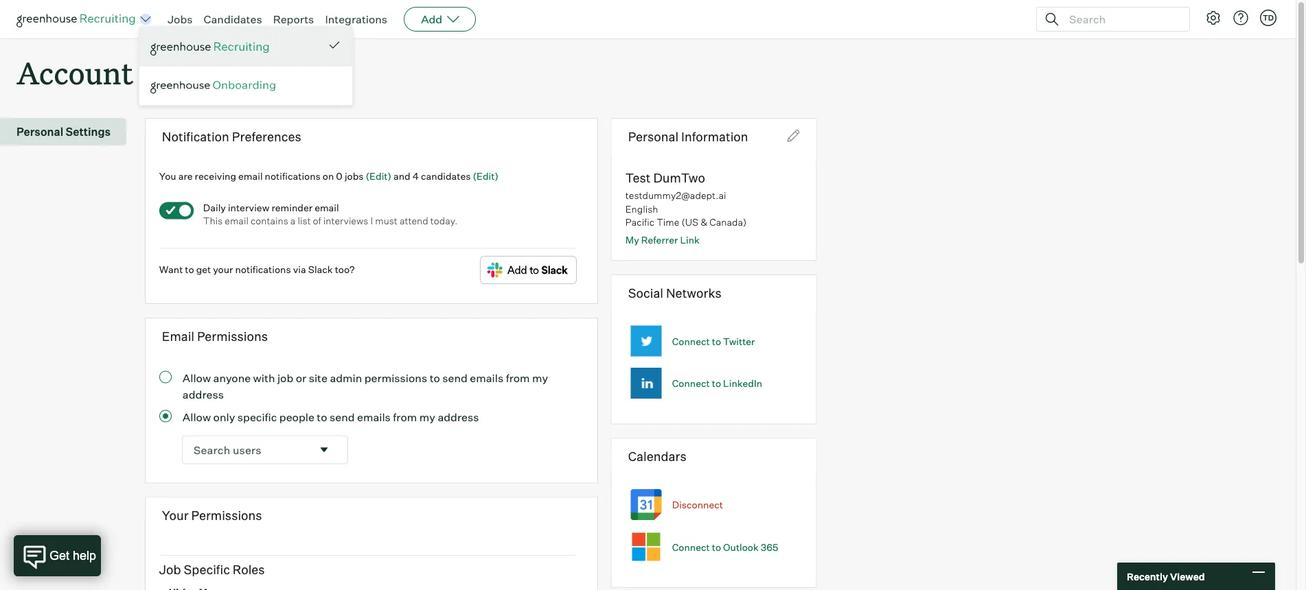 Task type: locate. For each thing, give the bounding box(es) containing it.
email
[[162, 329, 194, 344]]

email up of
[[315, 201, 339, 213]]

2 vertical spatial email
[[225, 215, 249, 227]]

to left linkedin
[[712, 378, 721, 390]]

pacific
[[626, 216, 655, 228]]

emails inside allow anyone with job or site admin permissions to send emails from my address
[[470, 371, 504, 385]]

disconnect link
[[672, 499, 723, 511]]

0 horizontal spatial address
[[183, 388, 224, 402]]

specific
[[238, 410, 277, 424]]

allow left anyone
[[183, 371, 211, 385]]

your
[[213, 263, 233, 275]]

permissions right your
[[191, 508, 262, 524]]

connect down disconnect link
[[672, 542, 710, 554]]

0 vertical spatial settings
[[140, 52, 257, 93]]

1 horizontal spatial send
[[443, 371, 468, 385]]

connect down the 'connect to twitter' link
[[672, 378, 710, 390]]

email for receiving
[[238, 170, 263, 182]]

anyone
[[213, 371, 251, 385]]

personal
[[16, 125, 63, 139], [628, 129, 679, 144]]

people
[[279, 410, 314, 424]]

greenhouse recruiting image inside td menu
[[150, 39, 274, 56]]

1 vertical spatial from
[[393, 410, 417, 424]]

allow left only at the bottom
[[183, 410, 211, 424]]

testdummy2@adept.ai
[[626, 189, 726, 202]]

1 horizontal spatial greenhouse recruiting image
[[150, 39, 274, 56]]

1 horizontal spatial my
[[532, 371, 548, 385]]

1 allow from the top
[[183, 371, 211, 385]]

0 horizontal spatial (edit)
[[366, 170, 391, 182]]

2 connect from the top
[[672, 378, 710, 390]]

to for want to get your notifications via slack too?
[[185, 263, 194, 275]]

1 vertical spatial allow
[[183, 410, 211, 424]]

job
[[277, 371, 293, 385]]

settings down jobs link
[[140, 52, 257, 93]]

(us
[[682, 216, 699, 228]]

permissions up anyone
[[197, 329, 268, 344]]

candidates
[[204, 12, 262, 26]]

0 vertical spatial email
[[238, 170, 263, 182]]

email for reminder
[[315, 201, 339, 213]]

settings down account
[[66, 125, 111, 139]]

email
[[238, 170, 263, 182], [315, 201, 339, 213], [225, 215, 249, 227]]

candidates
[[421, 170, 471, 182]]

add
[[421, 12, 442, 26]]

0 vertical spatial notifications
[[265, 170, 321, 182]]

1 vertical spatial permissions
[[191, 508, 262, 524]]

0 horizontal spatial personal
[[16, 125, 63, 139]]

notifications left via
[[235, 263, 291, 275]]

personal for personal information
[[628, 129, 679, 144]]

0 horizontal spatial (edit) link
[[366, 170, 391, 182]]

0 vertical spatial permissions
[[197, 329, 268, 344]]

1 horizontal spatial (edit) link
[[473, 170, 499, 182]]

specific
[[184, 562, 230, 578]]

connect for calendars
[[672, 542, 710, 554]]

must
[[375, 215, 398, 227]]

0 horizontal spatial from
[[393, 410, 417, 424]]

connect left twitter
[[672, 335, 710, 347]]

personal settings link
[[16, 124, 121, 140]]

to right people
[[317, 410, 327, 424]]

contains
[[251, 215, 288, 227]]

notification
[[162, 129, 229, 144]]

account
[[16, 52, 133, 93]]

viewed
[[1170, 571, 1205, 583]]

too?
[[335, 263, 355, 275]]

your permissions
[[162, 508, 262, 524]]

td
[[1263, 13, 1274, 22]]

send inside allow anyone with job or site admin permissions to send emails from my address
[[443, 371, 468, 385]]

3 connect from the top
[[672, 542, 710, 554]]

1 vertical spatial address
[[438, 410, 479, 424]]

settings
[[140, 52, 257, 93], [66, 125, 111, 139]]

(edit) right candidates
[[473, 170, 499, 182]]

2 (edit) from the left
[[473, 170, 499, 182]]

settings for personal settings
[[66, 125, 111, 139]]

(edit) link left and
[[366, 170, 391, 182]]

0 vertical spatial from
[[506, 371, 530, 385]]

send
[[443, 371, 468, 385], [330, 410, 355, 424]]

test dumtwo testdummy2@adept.ai english pacific time (us & canada) my referrer link
[[626, 170, 747, 246]]

site
[[309, 371, 328, 385]]

1 horizontal spatial personal
[[628, 129, 679, 144]]

1 vertical spatial send
[[330, 410, 355, 424]]

permissions
[[197, 329, 268, 344], [191, 508, 262, 524]]

email down interview
[[225, 215, 249, 227]]

to inside allow anyone with job or site admin permissions to send emails from my address
[[430, 371, 440, 385]]

emails
[[470, 371, 504, 385], [357, 410, 391, 424]]

0 vertical spatial allow
[[183, 371, 211, 385]]

jobs
[[345, 170, 364, 182]]

you are receiving email notifications on 0 jobs (edit) and 4 candidates (edit)
[[159, 170, 499, 182]]

notifications up reminder
[[265, 170, 321, 182]]

0
[[336, 170, 343, 182]]

(edit)
[[366, 170, 391, 182], [473, 170, 499, 182]]

address
[[183, 388, 224, 402], [438, 410, 479, 424]]

1 horizontal spatial from
[[506, 371, 530, 385]]

permissions for your permissions
[[191, 508, 262, 524]]

1 horizontal spatial address
[[438, 410, 479, 424]]

1 vertical spatial greenhouse recruiting image
[[150, 39, 274, 56]]

social networks
[[628, 285, 722, 301]]

english
[[626, 203, 658, 215]]

from
[[506, 371, 530, 385], [393, 410, 417, 424]]

allow for allow anyone with job or site admin permissions to send emails from my address
[[183, 371, 211, 385]]

greenhouse recruiting image
[[16, 11, 140, 27], [150, 39, 274, 56]]

my referrer link link
[[626, 234, 700, 246]]

link
[[680, 234, 700, 246]]

0 horizontal spatial settings
[[66, 125, 111, 139]]

to right permissions
[[430, 371, 440, 385]]

to for connect to outlook 365
[[712, 542, 721, 554]]

0 horizontal spatial emails
[[357, 410, 391, 424]]

allow anyone with job or site admin permissions to send emails from my address
[[183, 371, 548, 402]]

want to get your notifications via slack too?
[[159, 263, 355, 275]]

connect
[[672, 335, 710, 347], [672, 378, 710, 390], [672, 542, 710, 554]]

i
[[371, 215, 373, 227]]

greenhouse recruiting image up account
[[16, 11, 140, 27]]

0 vertical spatial address
[[183, 388, 224, 402]]

configure image
[[1205, 10, 1222, 26]]

greenhouse recruiting image down candidates
[[150, 39, 274, 56]]

1 vertical spatial email
[[315, 201, 339, 213]]

1 horizontal spatial emails
[[470, 371, 504, 385]]

1 vertical spatial notifications
[[235, 263, 291, 275]]

personal for personal settings
[[16, 125, 63, 139]]

0 horizontal spatial greenhouse recruiting image
[[16, 11, 140, 27]]

slack
[[308, 263, 333, 275]]

allow
[[183, 371, 211, 385], [183, 410, 211, 424]]

checkmark image
[[165, 206, 176, 215]]

from inside allow anyone with job or site admin permissions to send emails from my address
[[506, 371, 530, 385]]

job
[[159, 562, 181, 578]]

0 horizontal spatial send
[[330, 410, 355, 424]]

0 vertical spatial my
[[532, 371, 548, 385]]

1 (edit) from the left
[[366, 170, 391, 182]]

notifications
[[265, 170, 321, 182], [235, 263, 291, 275]]

send right permissions
[[443, 371, 468, 385]]

4
[[413, 170, 419, 182]]

calendars
[[628, 449, 687, 465]]

to left get
[[185, 263, 194, 275]]

0 vertical spatial send
[[443, 371, 468, 385]]

to left outlook
[[712, 542, 721, 554]]

connect to outlook 365
[[672, 542, 779, 554]]

add button
[[404, 7, 476, 32]]

1 vertical spatial emails
[[357, 410, 391, 424]]

account settings
[[16, 52, 257, 93]]

jobs link
[[168, 12, 193, 26]]

email up interview
[[238, 170, 263, 182]]

to left twitter
[[712, 335, 721, 347]]

personal information
[[628, 129, 748, 144]]

1 vertical spatial connect
[[672, 378, 710, 390]]

1 (edit) link from the left
[[366, 170, 391, 182]]

(edit) link right candidates
[[473, 170, 499, 182]]

to
[[185, 263, 194, 275], [712, 335, 721, 347], [430, 371, 440, 385], [712, 378, 721, 390], [317, 410, 327, 424], [712, 542, 721, 554]]

0 vertical spatial connect
[[672, 335, 710, 347]]

social
[[628, 285, 664, 301]]

0 vertical spatial emails
[[470, 371, 504, 385]]

send up toggle flyout icon
[[330, 410, 355, 424]]

1 horizontal spatial settings
[[140, 52, 257, 93]]

1 vertical spatial settings
[[66, 125, 111, 139]]

reminder
[[272, 201, 313, 213]]

2 vertical spatial connect
[[672, 542, 710, 554]]

(edit) left and
[[366, 170, 391, 182]]

0 horizontal spatial my
[[420, 410, 435, 424]]

edit link
[[788, 130, 800, 145]]

to for connect to twitter
[[712, 335, 721, 347]]

2 allow from the top
[[183, 410, 211, 424]]

1 horizontal spatial (edit)
[[473, 170, 499, 182]]

email permissions
[[162, 329, 268, 344]]

None field
[[183, 437, 347, 464]]

allow inside allow anyone with job or site admin permissions to send emails from my address
[[183, 371, 211, 385]]



Task type: describe. For each thing, give the bounding box(es) containing it.
td button
[[1258, 7, 1280, 29]]

permissions for email permissions
[[197, 329, 268, 344]]

a
[[290, 215, 296, 227]]

integrations
[[325, 12, 387, 26]]

daily interview reminder email this email contains a list of interviews i must attend today.
[[203, 201, 458, 227]]

outlook
[[723, 542, 759, 554]]

attend
[[400, 215, 428, 227]]

candidates link
[[204, 12, 262, 26]]

networks
[[666, 285, 722, 301]]

admin
[[330, 371, 362, 385]]

td menu
[[139, 26, 353, 106]]

today.
[[431, 215, 458, 227]]

my
[[626, 234, 639, 246]]

this
[[203, 215, 223, 227]]

referrer
[[641, 234, 678, 246]]

or
[[296, 371, 306, 385]]

btn add to slack image
[[480, 256, 577, 285]]

to for connect to linkedin
[[712, 378, 721, 390]]

greenhouse onboarding image
[[150, 80, 341, 94]]

get
[[196, 263, 211, 275]]

and
[[394, 170, 411, 182]]

jobs
[[168, 12, 193, 26]]

&
[[701, 216, 708, 228]]

connect for social networks
[[672, 378, 710, 390]]

test
[[626, 170, 651, 186]]

want
[[159, 263, 183, 275]]

receiving
[[195, 170, 236, 182]]

365
[[761, 542, 779, 554]]

notifications for on
[[265, 170, 321, 182]]

job specific roles
[[159, 562, 265, 578]]

on
[[323, 170, 334, 182]]

btn-add-to-slack link
[[480, 256, 577, 287]]

only
[[213, 410, 235, 424]]

roles
[[233, 562, 265, 578]]

0 vertical spatial greenhouse recruiting image
[[16, 11, 140, 27]]

recently viewed
[[1127, 571, 1205, 583]]

settings for account settings
[[140, 52, 257, 93]]

my inside allow anyone with job or site admin permissions to send emails from my address
[[532, 371, 548, 385]]

1 vertical spatial my
[[420, 410, 435, 424]]

you
[[159, 170, 176, 182]]

interview
[[228, 201, 270, 213]]

integrations link
[[325, 12, 387, 26]]

canada)
[[710, 216, 747, 228]]

information
[[681, 129, 748, 144]]

list
[[298, 215, 311, 227]]

reports
[[273, 12, 314, 26]]

1 connect from the top
[[672, 335, 710, 347]]

allow only specific people to send emails from my address
[[183, 410, 479, 424]]

address inside allow anyone with job or site admin permissions to send emails from my address
[[183, 388, 224, 402]]

dumtwo
[[653, 170, 705, 186]]

toggle flyout image
[[317, 443, 331, 457]]

preferences
[[232, 129, 301, 144]]

allow for allow only specific people to send emails from my address
[[183, 410, 211, 424]]

via
[[293, 263, 306, 275]]

Search text field
[[1066, 9, 1177, 29]]

are
[[178, 170, 193, 182]]

notifications for via
[[235, 263, 291, 275]]

disconnect
[[672, 499, 723, 511]]

twitter
[[723, 335, 755, 347]]

connect to linkedin
[[672, 378, 762, 390]]

of
[[313, 215, 321, 227]]

connect to linkedin link
[[672, 378, 762, 390]]

linkedin
[[723, 378, 762, 390]]

connect to twitter link
[[672, 335, 755, 347]]

connect to outlook 365 link
[[672, 542, 779, 554]]

2 (edit) link from the left
[[473, 170, 499, 182]]

connect to twitter
[[672, 335, 755, 347]]

td button
[[1260, 10, 1277, 26]]

interviews
[[323, 215, 368, 227]]

reports link
[[273, 12, 314, 26]]

notification preferences
[[162, 129, 301, 144]]

time
[[657, 216, 680, 228]]

with
[[253, 371, 275, 385]]

Search users text field
[[183, 437, 312, 464]]

recently
[[1127, 571, 1168, 583]]

personal settings
[[16, 125, 111, 139]]

edit image
[[788, 130, 800, 142]]

your
[[162, 508, 189, 524]]

permissions
[[365, 371, 427, 385]]



Task type: vqa. For each thing, say whether or not it's contained in the screenshot.
Pipeline health Dashboard
no



